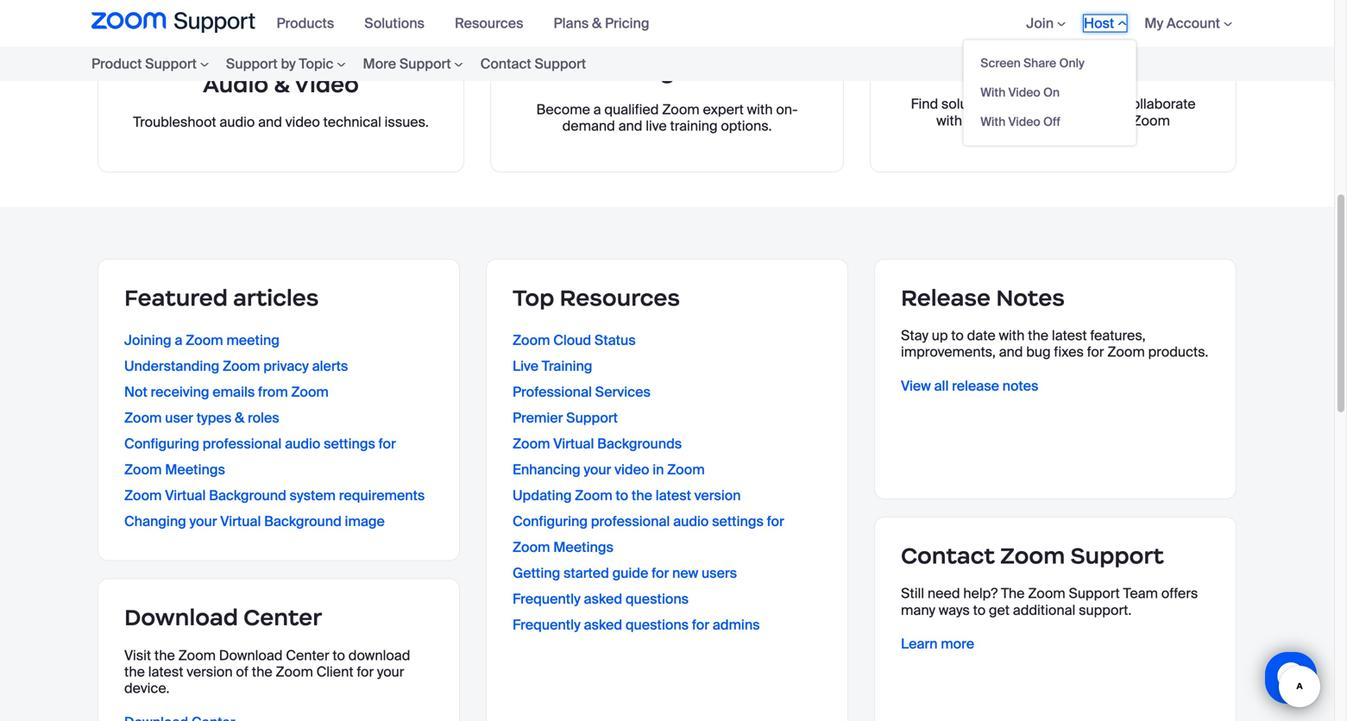 Task type: vqa. For each thing, say whether or not it's contained in the screenshot.


Task type: locate. For each thing, give the bounding box(es) containing it.
configuring professional audio settings for zoom meetings link down roles
[[124, 435, 396, 479]]

with inside find solutions, ask questions and collaborate with other webinar users in the zoom community.
[[937, 112, 962, 130]]

1 horizontal spatial in
[[1094, 112, 1106, 130]]

1 vertical spatial users
[[702, 565, 737, 583]]

the inside zoom cloud status live training professional services premier support zoom virtual backgrounds enhancing your video in zoom updating zoom to the latest version configuring professional audio settings for zoom meetings getting started guide for new users frequently asked questions frequently asked questions for admins
[[632, 487, 653, 505]]

menu bar containing product support
[[91, 47, 647, 81]]

new
[[672, 565, 699, 583]]

0 horizontal spatial configuring professional audio settings for zoom meetings link
[[124, 435, 396, 479]]

of
[[236, 663, 249, 682]]

frequently asked questions for admins link
[[513, 616, 760, 634]]

questions up off
[[1031, 95, 1094, 113]]

1 vertical spatial video
[[615, 461, 650, 479]]

virtual down premier support link
[[554, 435, 594, 453]]

0 horizontal spatial virtual
[[165, 487, 206, 505]]

0 horizontal spatial in
[[653, 461, 664, 479]]

1 horizontal spatial virtual
[[220, 513, 261, 531]]

1 horizontal spatial video
[[615, 461, 650, 479]]

1 vertical spatial configuring
[[513, 513, 588, 531]]

stay
[[901, 327, 929, 345]]

2 horizontal spatial latest
[[1052, 327, 1087, 345]]

0 vertical spatial virtual
[[554, 435, 594, 453]]

questions down guide
[[626, 616, 689, 634]]

0 horizontal spatial latest
[[148, 663, 183, 682]]

& left roles
[[235, 409, 244, 427]]

menu bar
[[268, 0, 671, 47], [964, 0, 1243, 145], [91, 47, 647, 81]]

& up the troubleshoot audio and video technical issues.
[[274, 70, 289, 98]]

0 vertical spatial professional
[[203, 435, 282, 453]]

your
[[584, 461, 611, 479], [189, 513, 217, 531], [377, 663, 404, 682]]

support left "team"
[[1069, 585, 1120, 603]]

asked down started
[[584, 590, 622, 609]]

0 horizontal spatial resources
[[455, 14, 524, 32]]

1 horizontal spatial contact
[[901, 542, 995, 570]]

version
[[695, 487, 741, 505], [187, 663, 233, 682]]

joining a zoom meeting link
[[124, 332, 280, 350]]

configuring professional audio settings for zoom meetings link up guide
[[513, 513, 784, 557]]

visit
[[124, 647, 151, 665]]

professional
[[513, 383, 592, 401]]

with left ask
[[981, 85, 1006, 100]]

1 vertical spatial audio
[[285, 435, 321, 453]]

to left download
[[333, 647, 345, 665]]

1 vertical spatial meetings
[[554, 539, 614, 557]]

1 horizontal spatial configuring
[[513, 513, 588, 531]]

2 asked from the top
[[584, 616, 622, 634]]

0 vertical spatial configuring professional audio settings for zoom meetings link
[[124, 435, 396, 479]]

more
[[363, 55, 396, 73]]

download
[[124, 604, 238, 632], [219, 647, 283, 665]]

bug
[[1027, 343, 1051, 361]]

off
[[1044, 114, 1061, 130]]

virtual
[[554, 435, 594, 453], [165, 487, 206, 505], [220, 513, 261, 531]]

professional down updating zoom to the latest version link
[[591, 513, 670, 531]]

0 vertical spatial your
[[584, 461, 611, 479]]

1 vertical spatial a
[[175, 332, 182, 350]]

1 horizontal spatial audio
[[285, 435, 321, 453]]

more support
[[363, 55, 451, 73]]

for inside visit the zoom download center to download the latest version of the zoom client for your device.
[[357, 663, 374, 682]]

zoom inside the become a qualified zoom expert with on- demand and live training options.
[[662, 101, 700, 119]]

your inside joining a zoom meeting understanding zoom privacy alerts not receiving emails from zoom zoom user types & roles configuring professional audio settings for zoom meetings zoom virtual background system requirements changing your virtual background image
[[189, 513, 217, 531]]

only
[[1060, 55, 1085, 71]]

1 horizontal spatial &
[[274, 70, 289, 98]]

virtual down zoom virtual background system requirements "link"
[[220, 513, 261, 531]]

0 vertical spatial video
[[286, 113, 320, 131]]

zoom cloud status live training professional services premier support zoom virtual backgrounds enhancing your video in zoom updating zoom to the latest version configuring professional audio settings for zoom meetings getting started guide for new users frequently asked questions frequently asked questions for admins
[[513, 332, 784, 634]]

a inside the become a qualified zoom expert with on- demand and live training options.
[[594, 101, 601, 119]]

download up visit
[[124, 604, 238, 632]]

0 vertical spatial latest
[[1052, 327, 1087, 345]]

video down the audio & video
[[286, 113, 320, 131]]

0 vertical spatial version
[[695, 487, 741, 505]]

with
[[981, 85, 1006, 100], [981, 114, 1006, 130]]

a for zoom
[[175, 332, 182, 350]]

in down backgrounds
[[653, 461, 664, 479]]

solutions
[[365, 14, 425, 32]]

background
[[209, 487, 286, 505], [264, 513, 342, 531]]

0 horizontal spatial video
[[286, 113, 320, 131]]

1 vertical spatial download
[[219, 647, 283, 665]]

center right the of
[[286, 647, 329, 665]]

0 horizontal spatial with
[[747, 101, 773, 119]]

view all release notes link
[[901, 377, 1039, 395]]

your right 'changing'
[[189, 513, 217, 531]]

configuring down the updating
[[513, 513, 588, 531]]

live
[[646, 117, 667, 135]]

0 vertical spatial a
[[594, 101, 601, 119]]

0 vertical spatial meetings
[[165, 461, 225, 479]]

1 horizontal spatial your
[[377, 663, 404, 682]]

1 frequently from the top
[[513, 590, 581, 609]]

a up understanding
[[175, 332, 182, 350]]

& right plans
[[592, 14, 602, 32]]

video for with video on
[[1009, 85, 1041, 100]]

0 horizontal spatial professional
[[203, 435, 282, 453]]

1 vertical spatial version
[[187, 663, 233, 682]]

1 horizontal spatial a
[[594, 101, 601, 119]]

featured
[[124, 284, 228, 312]]

0 horizontal spatial your
[[189, 513, 217, 531]]

products
[[277, 14, 334, 32]]

0 vertical spatial settings
[[324, 435, 375, 453]]

with down solutions,
[[981, 114, 1006, 130]]

and left "bug"
[[999, 343, 1023, 361]]

download down download center in the bottom of the page
[[219, 647, 283, 665]]

configuring inside zoom cloud status live training professional services premier support zoom virtual backgrounds enhancing your video in zoom updating zoom to the latest version configuring professional audio settings for zoom meetings getting started guide for new users frequently asked questions frequently asked questions for admins
[[513, 513, 588, 531]]

1 horizontal spatial version
[[695, 487, 741, 505]]

latest
[[1052, 327, 1087, 345], [656, 487, 691, 505], [148, 663, 183, 682]]

training
[[542, 357, 593, 376]]

video down ask
[[1009, 114, 1041, 130]]

with
[[747, 101, 773, 119], [937, 112, 962, 130], [999, 327, 1025, 345]]

0 horizontal spatial users
[[702, 565, 737, 583]]

1 vertical spatial configuring professional audio settings for zoom meetings link
[[513, 513, 784, 557]]

contact for contact zoom support
[[901, 542, 995, 570]]

with video on
[[981, 85, 1060, 100]]

video left on at the right of page
[[1009, 85, 1041, 100]]

1 vertical spatial your
[[189, 513, 217, 531]]

2 vertical spatial your
[[377, 663, 404, 682]]

1 vertical spatial center
[[244, 604, 322, 632]]

0 vertical spatial resources
[[455, 14, 524, 32]]

learn more
[[901, 635, 975, 654]]

version up new
[[695, 487, 741, 505]]

become
[[536, 101, 590, 119]]

with left on-
[[747, 101, 773, 119]]

0 horizontal spatial meetings
[[165, 461, 225, 479]]

latest down backgrounds
[[656, 487, 691, 505]]

plans & pricing link
[[554, 14, 662, 32]]

the inside the stay up to date with the latest features, improvements, and bug fixes for zoom products.
[[1028, 327, 1049, 345]]

0 horizontal spatial settings
[[324, 435, 375, 453]]

1 horizontal spatial users
[[1056, 112, 1091, 130]]

professional
[[203, 435, 282, 453], [591, 513, 670, 531]]

enhancing
[[513, 461, 581, 479]]

a for qualified
[[594, 101, 601, 119]]

learn
[[901, 635, 938, 654]]

0 vertical spatial contact
[[480, 55, 531, 73]]

product support link
[[91, 52, 217, 76]]

support down plans
[[535, 55, 586, 73]]

0 vertical spatial questions
[[1031, 95, 1094, 113]]

1 horizontal spatial professional
[[591, 513, 670, 531]]

improvements,
[[901, 343, 996, 361]]

on-
[[776, 101, 798, 119]]

contact up need
[[901, 542, 995, 570]]

audio up system at the left bottom of the page
[[285, 435, 321, 453]]

background down system at the left bottom of the page
[[264, 513, 342, 531]]

1 vertical spatial &
[[274, 70, 289, 98]]

pricing
[[605, 14, 650, 32]]

a inside joining a zoom meeting understanding zoom privacy alerts not receiving emails from zoom zoom user types & roles configuring professional audio settings for zoom meetings zoom virtual background system requirements changing your virtual background image
[[175, 332, 182, 350]]

1 vertical spatial frequently
[[513, 616, 581, 634]]

webinar
[[1003, 112, 1053, 130]]

with for with video off
[[981, 114, 1006, 130]]

to
[[951, 327, 964, 345], [616, 487, 628, 505], [973, 602, 986, 620], [333, 647, 345, 665]]

in inside zoom cloud status live training professional services premier support zoom virtual backgrounds enhancing your video in zoom updating zoom to the latest version configuring professional audio settings for zoom meetings getting started guide for new users frequently asked questions frequently asked questions for admins
[[653, 461, 664, 479]]

version left the of
[[187, 663, 233, 682]]

download center
[[124, 604, 322, 632]]

2 vertical spatial center
[[286, 647, 329, 665]]

1 asked from the top
[[584, 590, 622, 609]]

to left get
[[973, 602, 986, 620]]

0 horizontal spatial configuring
[[124, 435, 199, 453]]

a right become
[[594, 101, 601, 119]]

2 horizontal spatial &
[[592, 14, 602, 32]]

1 vertical spatial questions
[[626, 590, 689, 609]]

audio up new
[[673, 513, 709, 531]]

1 horizontal spatial latest
[[656, 487, 691, 505]]

1 with from the top
[[981, 85, 1006, 100]]

background up changing your virtual background image link
[[209, 487, 286, 505]]

and left live
[[619, 117, 643, 135]]

your right client in the left of the page
[[377, 663, 404, 682]]

contact
[[480, 55, 531, 73], [901, 542, 995, 570]]

to down enhancing your video in zoom link
[[616, 487, 628, 505]]

zoom inside the stay up to date with the latest features, improvements, and bug fixes for zoom products.
[[1108, 343, 1145, 361]]

meetings down zoom user types & roles link
[[165, 461, 225, 479]]

and left collaborate at right
[[1097, 95, 1121, 113]]

video up updating zoom to the latest version link
[[615, 461, 650, 479]]

0 horizontal spatial version
[[187, 663, 233, 682]]

video inside zoom cloud status live training professional services premier support zoom virtual backgrounds enhancing your video in zoom updating zoom to the latest version configuring professional audio settings for zoom meetings getting started guide for new users frequently asked questions frequently asked questions for admins
[[615, 461, 650, 479]]

resources
[[455, 14, 524, 32], [560, 284, 680, 312]]

0 vertical spatial users
[[1056, 112, 1091, 130]]

center up visit the zoom download center to download the latest version of the zoom client for your device.
[[244, 604, 322, 632]]

support right the more
[[400, 55, 451, 73]]

share
[[1024, 55, 1057, 71]]

resources up status
[[560, 284, 680, 312]]

audio down audio
[[220, 113, 255, 131]]

in
[[1094, 112, 1106, 130], [653, 461, 664, 479]]

need
[[928, 585, 960, 603]]

support up 'zoom virtual backgrounds' link at the bottom of the page
[[566, 409, 618, 427]]

screen
[[981, 55, 1021, 71]]

your down 'zoom virtual backgrounds' link at the bottom of the page
[[584, 461, 611, 479]]

configuring
[[124, 435, 199, 453], [513, 513, 588, 531]]

2 horizontal spatial your
[[584, 461, 611, 479]]

users inside find solutions, ask questions and collaborate with other webinar users in the zoom community.
[[1056, 112, 1091, 130]]

meetings up started
[[554, 539, 614, 557]]

2 vertical spatial audio
[[673, 513, 709, 531]]

community
[[986, 52, 1121, 80]]

latest right "bug"
[[1052, 327, 1087, 345]]

0 vertical spatial frequently
[[513, 590, 581, 609]]

from
[[258, 383, 288, 401]]

latest left the of
[[148, 663, 183, 682]]

support left by
[[226, 55, 278, 73]]

0 horizontal spatial contact
[[480, 55, 531, 73]]

release
[[952, 377, 999, 395]]

2 vertical spatial &
[[235, 409, 244, 427]]

0 vertical spatial in
[[1094, 112, 1106, 130]]

0 vertical spatial with
[[981, 85, 1006, 100]]

professional services link
[[513, 383, 651, 401]]

1 horizontal spatial resources
[[560, 284, 680, 312]]

0 horizontal spatial &
[[235, 409, 244, 427]]

still
[[901, 585, 925, 603]]

0 vertical spatial configuring
[[124, 435, 199, 453]]

0 vertical spatial &
[[592, 14, 602, 32]]

view
[[901, 377, 931, 395]]

joining a zoom meeting understanding zoom privacy alerts not receiving emails from zoom zoom user types & roles configuring professional audio settings for zoom meetings zoom virtual background system requirements changing your virtual background image
[[124, 332, 425, 531]]

with inside with video off link
[[981, 114, 1006, 130]]

professional down roles
[[203, 435, 282, 453]]

0 horizontal spatial audio
[[220, 113, 255, 131]]

1 vertical spatial settings
[[712, 513, 764, 531]]

latest inside the stay up to date with the latest features, improvements, and bug fixes for zoom products.
[[1052, 327, 1087, 345]]

meetings inside joining a zoom meeting understanding zoom privacy alerts not receiving emails from zoom zoom user types & roles configuring professional audio settings for zoom meetings zoom virtual background system requirements changing your virtual background image
[[165, 461, 225, 479]]

2 horizontal spatial virtual
[[554, 435, 594, 453]]

version inside visit the zoom download center to download the latest version of the zoom client for your device.
[[187, 663, 233, 682]]

and inside the become a qualified zoom expert with on- demand and live training options.
[[619, 117, 643, 135]]

configuring professional audio settings for zoom meetings link
[[124, 435, 396, 479], [513, 513, 784, 557]]

0 vertical spatial audio
[[220, 113, 255, 131]]

find solutions, ask questions and collaborate with other webinar users in the zoom community.
[[911, 95, 1196, 146]]

zoom inside find solutions, ask questions and collaborate with other webinar users in the zoom community.
[[1133, 112, 1170, 130]]

updating
[[513, 487, 572, 505]]

services
[[595, 383, 651, 401]]

1 horizontal spatial with
[[937, 112, 962, 130]]

users down on at the right of page
[[1056, 112, 1091, 130]]

for inside the stay up to date with the latest features, improvements, and bug fixes for zoom products.
[[1087, 343, 1104, 361]]

center inside visit the zoom download center to download the latest version of the zoom client for your device.
[[286, 647, 329, 665]]

audio inside zoom cloud status live training professional services premier support zoom virtual backgrounds enhancing your video in zoom updating zoom to the latest version configuring professional audio settings for zoom meetings getting started guide for new users frequently asked questions frequently asked questions for admins
[[673, 513, 709, 531]]

all
[[934, 377, 949, 395]]

user
[[165, 409, 193, 427]]

0 vertical spatial asked
[[584, 590, 622, 609]]

by
[[281, 55, 296, 73]]

users right new
[[702, 565, 737, 583]]

1 horizontal spatial meetings
[[554, 539, 614, 557]]

with for with video on
[[981, 85, 1006, 100]]

1 vertical spatial virtual
[[165, 487, 206, 505]]

2 horizontal spatial audio
[[673, 513, 709, 531]]

1 horizontal spatial configuring professional audio settings for zoom meetings link
[[513, 513, 784, 557]]

2 with from the top
[[981, 114, 1006, 130]]

virtual up 'changing'
[[165, 487, 206, 505]]

1 horizontal spatial settings
[[712, 513, 764, 531]]

asked
[[584, 590, 622, 609], [584, 616, 622, 634]]

1 vertical spatial in
[[653, 461, 664, 479]]

1 vertical spatial contact
[[901, 542, 995, 570]]

not
[[124, 383, 147, 401]]

support by topic link
[[217, 52, 354, 76]]

0 vertical spatial background
[[209, 487, 286, 505]]

1 vertical spatial with
[[981, 114, 1006, 130]]

with right date
[[999, 327, 1025, 345]]

in right off
[[1094, 112, 1106, 130]]

professional inside joining a zoom meeting understanding zoom privacy alerts not receiving emails from zoom zoom user types & roles configuring professional audio settings for zoom meetings zoom virtual background system requirements changing your virtual background image
[[203, 435, 282, 453]]

0 horizontal spatial a
[[175, 332, 182, 350]]

1 vertical spatial latest
[[656, 487, 691, 505]]

with inside with video on link
[[981, 85, 1006, 100]]

settings
[[324, 435, 375, 453], [712, 513, 764, 531]]

2 horizontal spatial with
[[999, 327, 1025, 345]]

contact down resources link
[[480, 55, 531, 73]]

1 vertical spatial professional
[[591, 513, 670, 531]]

support.
[[1079, 602, 1132, 620]]

resources up contact support on the left of page
[[455, 14, 524, 32]]

center up expert
[[680, 58, 759, 86]]

2 vertical spatial latest
[[148, 663, 183, 682]]

support up "team"
[[1071, 542, 1164, 570]]

2 frequently from the top
[[513, 616, 581, 634]]

and inside find solutions, ask questions and collaborate with other webinar users in the zoom community.
[[1097, 95, 1121, 113]]

to right up
[[951, 327, 964, 345]]

menu
[[964, 40, 1136, 145]]

menu bar containing join
[[964, 0, 1243, 145]]

support by topic
[[226, 55, 334, 73]]

with left other
[[937, 112, 962, 130]]

asked down frequently asked questions 'link'
[[584, 616, 622, 634]]

resources link
[[455, 14, 536, 32]]

questions up frequently asked questions for admins "link"
[[626, 590, 689, 609]]

zoom
[[662, 101, 700, 119], [1133, 112, 1170, 130], [186, 332, 223, 350], [513, 332, 550, 350], [1108, 343, 1145, 361], [223, 357, 260, 376], [291, 383, 329, 401], [124, 409, 162, 427], [513, 435, 550, 453], [124, 461, 162, 479], [667, 461, 705, 479], [124, 487, 162, 505], [575, 487, 613, 505], [513, 539, 550, 557], [1000, 542, 1065, 570], [1028, 585, 1066, 603], [178, 647, 216, 665], [276, 663, 313, 682]]

other
[[966, 112, 999, 130]]

1 vertical spatial asked
[[584, 616, 622, 634]]

configuring down user
[[124, 435, 199, 453]]

to inside visit the zoom download center to download the latest version of the zoom client for your device.
[[333, 647, 345, 665]]

0 vertical spatial center
[[680, 58, 759, 86]]

support down zoom support image
[[145, 55, 197, 73]]



Task type: describe. For each thing, give the bounding box(es) containing it.
& for pricing
[[592, 14, 602, 32]]

menu bar containing products
[[268, 0, 671, 47]]

solutions,
[[942, 95, 1003, 113]]

audio & video
[[203, 70, 359, 98]]

collaborate
[[1124, 95, 1196, 113]]

zoom support image
[[91, 12, 255, 35]]

additional
[[1013, 602, 1076, 620]]

to inside 'still need help? the zoom support team offers many ways to get additional support.'
[[973, 602, 986, 620]]

release
[[901, 284, 991, 312]]

guide
[[612, 565, 649, 583]]

my
[[1145, 14, 1164, 32]]

the
[[1001, 585, 1025, 603]]

zoom cloud status link
[[513, 332, 636, 350]]

to inside the stay up to date with the latest features, improvements, and bug fixes for zoom products.
[[951, 327, 964, 345]]

1 vertical spatial background
[[264, 513, 342, 531]]

enhancing your video in zoom link
[[513, 461, 705, 479]]

articles
[[233, 284, 319, 312]]

account
[[1167, 14, 1221, 32]]

with video off link
[[981, 107, 1119, 137]]

ask
[[1006, 95, 1028, 113]]

view all release notes
[[901, 377, 1039, 395]]

configuring inside joining a zoom meeting understanding zoom privacy alerts not receiving emails from zoom zoom user types & roles configuring professional audio settings for zoom meetings zoom virtual background system requirements changing your virtual background image
[[124, 435, 199, 453]]

0 vertical spatial download
[[124, 604, 238, 632]]

topic
[[299, 55, 334, 73]]

resources inside menu bar
[[455, 14, 524, 32]]

product support
[[91, 55, 197, 73]]

started
[[564, 565, 609, 583]]

and inside the stay up to date with the latest features, improvements, and bug fixes for zoom products.
[[999, 343, 1023, 361]]

receiving
[[151, 383, 209, 401]]

products link
[[277, 14, 347, 32]]

the inside find solutions, ask questions and collaborate with other webinar users in the zoom community.
[[1109, 112, 1130, 130]]

support inside product support link
[[145, 55, 197, 73]]

my account
[[1145, 14, 1221, 32]]

latest inside visit the zoom download center to download the latest version of the zoom client for your device.
[[148, 663, 183, 682]]

fixes
[[1054, 343, 1084, 361]]

alerts
[[312, 357, 348, 376]]

roles
[[248, 409, 279, 427]]

qualified
[[605, 101, 659, 119]]

image
[[345, 513, 385, 531]]

screen share only
[[981, 55, 1085, 71]]

join link
[[1027, 14, 1066, 32]]

in inside find solutions, ask questions and collaborate with other webinar users in the zoom community.
[[1094, 112, 1106, 130]]

video for with video off
[[1009, 114, 1041, 130]]

center for download center
[[244, 604, 322, 632]]

still need help? the zoom support team offers many ways to get additional support.
[[901, 585, 1198, 620]]

top resources
[[513, 284, 680, 312]]

host
[[1084, 14, 1115, 32]]

contact support link
[[472, 52, 595, 76]]

find
[[911, 95, 938, 113]]

your inside visit the zoom download center to download the latest version of the zoom client for your device.
[[377, 663, 404, 682]]

settings inside joining a zoom meeting understanding zoom privacy alerts not receiving emails from zoom zoom user types & roles configuring professional audio settings for zoom meetings zoom virtual background system requirements changing your virtual background image
[[324, 435, 375, 453]]

options.
[[721, 117, 772, 135]]

technical
[[323, 113, 381, 131]]

support inside 'still need help? the zoom support team offers many ways to get additional support.'
[[1069, 585, 1120, 603]]

troubleshoot
[[133, 113, 216, 131]]

audio
[[203, 70, 269, 98]]

team
[[1123, 585, 1158, 603]]

professional inside zoom cloud status live training professional services premier support zoom virtual backgrounds enhancing your video in zoom updating zoom to the latest version configuring professional audio settings for zoom meetings getting started guide for new users frequently asked questions frequently asked questions for admins
[[591, 513, 670, 531]]

plans
[[554, 14, 589, 32]]

center for learning center
[[680, 58, 759, 86]]

your inside zoom cloud status live training professional services premier support zoom virtual backgrounds enhancing your video in zoom updating zoom to the latest version configuring professional audio settings for zoom meetings getting started guide for new users frequently asked questions frequently asked questions for admins
[[584, 461, 611, 479]]

help?
[[964, 585, 998, 603]]

visit the zoom download center to download the latest version of the zoom client for your device.
[[124, 647, 410, 698]]

audio inside joining a zoom meeting understanding zoom privacy alerts not receiving emails from zoom zoom user types & roles configuring professional audio settings for zoom meetings zoom virtual background system requirements changing your virtual background image
[[285, 435, 321, 453]]

on
[[1044, 85, 1060, 100]]

issues.
[[385, 113, 429, 131]]

features,
[[1091, 327, 1146, 345]]

learn more link
[[901, 635, 975, 654]]

meetings inside zoom cloud status live training professional services premier support zoom virtual backgrounds enhancing your video in zoom updating zoom to the latest version configuring professional audio settings for zoom meetings getting started guide for new users frequently asked questions frequently asked questions for admins
[[554, 539, 614, 557]]

more support link
[[354, 52, 472, 76]]

plans & pricing
[[554, 14, 650, 32]]

top
[[513, 284, 554, 312]]

community.
[[1016, 128, 1091, 146]]

emails
[[213, 383, 255, 401]]

users inside zoom cloud status live training professional services premier support zoom virtual backgrounds enhancing your video in zoom updating zoom to the latest version configuring professional audio settings for zoom meetings getting started guide for new users frequently asked questions frequently asked questions for admins
[[702, 565, 737, 583]]

release notes
[[901, 284, 1065, 312]]

zoom inside 'still need help? the zoom support team offers many ways to get additional support.'
[[1028, 585, 1066, 603]]

live
[[513, 357, 539, 376]]

download inside visit the zoom download center to download the latest version of the zoom client for your device.
[[219, 647, 283, 665]]

with video off
[[981, 114, 1061, 130]]

notes
[[1003, 377, 1039, 395]]

for inside joining a zoom meeting understanding zoom privacy alerts not receiving emails from zoom zoom user types & roles configuring professional audio settings for zoom meetings zoom virtual background system requirements changing your virtual background image
[[379, 435, 396, 453]]

training
[[670, 117, 718, 135]]

get
[[989, 602, 1010, 620]]

with video on link
[[981, 78, 1119, 107]]

support inside contact support link
[[535, 55, 586, 73]]

questions inside find solutions, ask questions and collaborate with other webinar users in the zoom community.
[[1031, 95, 1094, 113]]

video up technical
[[294, 70, 359, 98]]

settings inside zoom cloud status live training professional services premier support zoom virtual backgrounds enhancing your video in zoom updating zoom to the latest version configuring professional audio settings for zoom meetings getting started guide for new users frequently asked questions frequently asked questions for admins
[[712, 513, 764, 531]]

types
[[197, 409, 232, 427]]

premier
[[513, 409, 563, 427]]

getting
[[513, 565, 560, 583]]

with inside the stay up to date with the latest features, improvements, and bug fixes for zoom products.
[[999, 327, 1025, 345]]

support inside more support "link"
[[400, 55, 451, 73]]

meeting
[[226, 332, 280, 350]]

contact for contact support
[[480, 55, 531, 73]]

version inside zoom cloud status live training professional services premier support zoom virtual backgrounds enhancing your video in zoom updating zoom to the latest version configuring professional audio settings for zoom meetings getting started guide for new users frequently asked questions frequently asked questions for admins
[[695, 487, 741, 505]]

product
[[91, 55, 142, 73]]

latest inside zoom cloud status live training professional services premier support zoom virtual backgrounds enhancing your video in zoom updating zoom to the latest version configuring professional audio settings for zoom meetings getting started guide for new users frequently asked questions frequently asked questions for admins
[[656, 487, 691, 505]]

getting started guide for new users link
[[513, 565, 737, 583]]

& inside joining a zoom meeting understanding zoom privacy alerts not receiving emails from zoom zoom user types & roles configuring professional audio settings for zoom meetings zoom virtual background system requirements changing your virtual background image
[[235, 409, 244, 427]]

learning center
[[575, 58, 759, 86]]

1 vertical spatial resources
[[560, 284, 680, 312]]

notes
[[996, 284, 1065, 312]]

& for video
[[274, 70, 289, 98]]

contact zoom support
[[901, 542, 1164, 570]]

backgrounds
[[597, 435, 682, 453]]

premier support link
[[513, 409, 618, 427]]

changing your virtual background image link
[[124, 513, 385, 531]]

contact support
[[480, 55, 586, 73]]

virtual inside zoom cloud status live training professional services premier support zoom virtual backgrounds enhancing your video in zoom updating zoom to the latest version configuring professional audio settings for zoom meetings getting started guide for new users frequently asked questions frequently asked questions for admins
[[554, 435, 594, 453]]

admins
[[713, 616, 760, 634]]

menu containing screen share only
[[964, 40, 1136, 145]]

changing
[[124, 513, 186, 531]]

to inside zoom cloud status live training professional services premier support zoom virtual backgrounds enhancing your video in zoom updating zoom to the latest version configuring professional audio settings for zoom meetings getting started guide for new users frequently asked questions frequently asked questions for admins
[[616, 487, 628, 505]]

zoom user types & roles link
[[124, 409, 279, 427]]

zoom virtual background system requirements link
[[124, 487, 425, 505]]

support inside zoom cloud status live training professional services premier support zoom virtual backgrounds enhancing your video in zoom updating zoom to the latest version configuring professional audio settings for zoom meetings getting started guide for new users frequently asked questions frequently asked questions for admins
[[566, 409, 618, 427]]

2 vertical spatial virtual
[[220, 513, 261, 531]]

cloud
[[554, 332, 591, 350]]

screen share only link
[[981, 49, 1119, 78]]

featured articles
[[124, 284, 319, 312]]

learning
[[575, 58, 675, 86]]

2 vertical spatial questions
[[626, 616, 689, 634]]

stay up to date with the latest features, improvements, and bug fixes for zoom products.
[[901, 327, 1209, 361]]

with inside the become a qualified zoom expert with on- demand and live training options.
[[747, 101, 773, 119]]

host link
[[1083, 14, 1128, 32]]

and down the audio & video
[[258, 113, 282, 131]]



